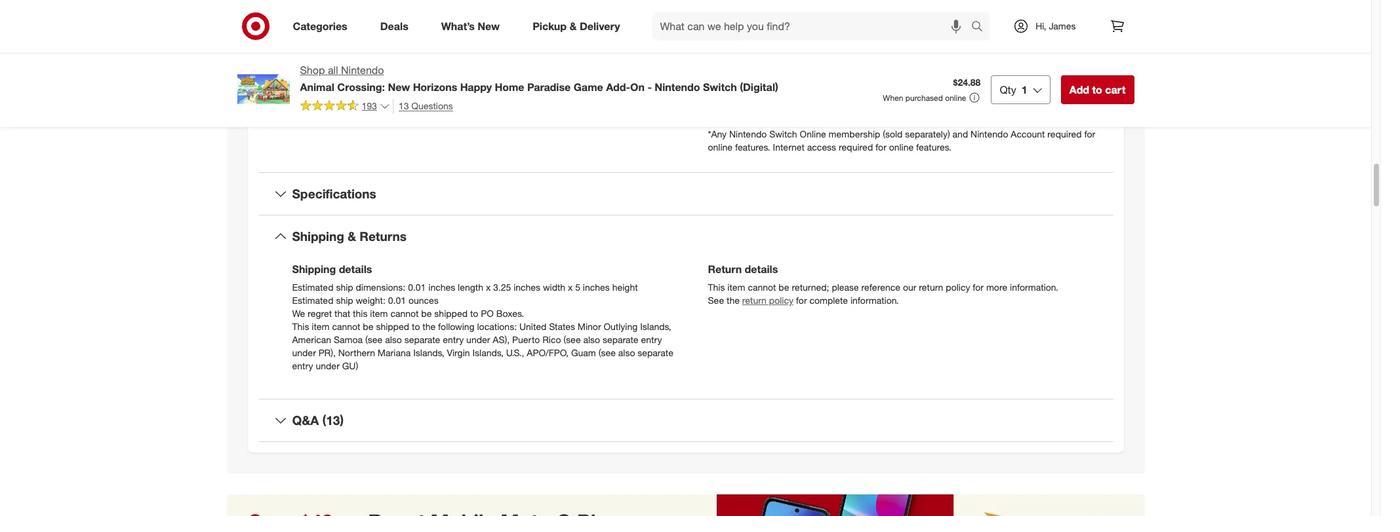Task type: vqa. For each thing, say whether or not it's contained in the screenshot.
Switch inside the *Any Nintendo Switch Online Membership (Sold Separately) And Nintendo Account Required For Online Features. Internet Access Required For Online Features.
yes



Task type: describe. For each thing, give the bounding box(es) containing it.
share your masterpieces with friends
[[708, 37, 861, 48]]

and right the 1 on the top right of page
[[1028, 89, 1044, 101]]

u.s.,
[[506, 347, 524, 359]]

3.25
[[493, 282, 511, 293]]

categories
[[293, 19, 347, 33]]

northern
[[338, 347, 375, 359]]

designs
[[827, 63, 859, 74]]

0 horizontal spatial online
[[708, 142, 732, 153]]

the down ounces
[[423, 321, 436, 332]]

locations:
[[477, 321, 517, 332]]

gu)
[[342, 361, 358, 372]]

1 horizontal spatial new
[[478, 19, 500, 33]]

to inside shipping details estimated ship dimensions: 0.01 inches length x 3.25 inches width x 5 inches height estimated ship weight: 0.01 ounces we regret that this item cannot be shipped to po boxes.
[[470, 308, 478, 319]]

1 horizontal spatial photos
[[1038, 76, 1066, 87]]

what's new
[[441, 19, 500, 33]]

boxes.
[[496, 308, 524, 319]]

and up requests
[[862, 63, 877, 74]]

purchased
[[905, 93, 943, 103]]

your up *any
[[708, 103, 726, 114]]

this item cannot be shipped to the following locations:
[[292, 321, 517, 332]]

*any
[[708, 129, 727, 140]]

1
[[1022, 83, 1027, 96]]

to down ounces
[[412, 321, 420, 332]]

5
[[575, 282, 580, 293]]

1 vertical spatial other
[[708, 89, 729, 101]]

minor
[[578, 321, 601, 332]]

we
[[292, 308, 305, 319]]

0 horizontal spatial in-
[[729, 63, 740, 74]]

qty
[[1000, 83, 1016, 96]]

2 them from the left
[[1017, 63, 1038, 74]]

1 inches from the left
[[428, 282, 455, 293]]

to up they
[[1041, 63, 1049, 74]]

virgin
[[447, 347, 470, 359]]

specifications
[[292, 186, 376, 202]]

this
[[353, 308, 367, 319]]

masterpieces
[[755, 37, 810, 48]]

personally-
[[728, 103, 774, 114]]

2 estimated from the top
[[292, 295, 333, 306]]

pickup & delivery
[[533, 19, 620, 33]]

be inside shipping details estimated ship dimensions: 0.01 inches length x 3.25 inches width x 5 inches height estimated ship weight: 0.01 ounces we regret that this item cannot be shipped to po boxes.
[[421, 308, 432, 319]]

as),
[[493, 334, 510, 345]]

1 vertical spatial in-
[[804, 89, 815, 101]]

1 features. from the left
[[735, 142, 770, 153]]

0 horizontal spatial with
[[813, 37, 830, 48]]

nintendo right the -
[[655, 81, 700, 94]]

advertisement region
[[227, 495, 1145, 517]]

length
[[458, 282, 483, 293]]

more inside take in-game photos of your designs and add them to your portfolio. show them to other characters and you may get more requests to create vacation homes! share the photos with other players using the in-game showroom* in the happy home network app and they can tour your personally-designed resort islands or go tour theirs for some relaxation and inspiration.
[[825, 76, 846, 87]]

get
[[809, 76, 822, 87]]

nintendo up "crossing:"
[[341, 64, 384, 77]]

1 horizontal spatial information.
[[1010, 282, 1058, 293]]

and left you
[[754, 76, 769, 87]]

states
[[549, 321, 575, 332]]

united
[[519, 321, 547, 332]]

2 horizontal spatial (see
[[598, 347, 616, 359]]

1 horizontal spatial entry
[[443, 334, 464, 345]]

switch inside *any nintendo switch online membership (sold separately) and nintendo account required for online features. internet access required for online features.
[[769, 129, 797, 140]]

what's new link
[[430, 12, 516, 41]]

1 vertical spatial under
[[292, 347, 316, 359]]

see
[[708, 295, 724, 306]]

mariana
[[378, 347, 411, 359]]

american
[[292, 334, 331, 345]]

crossing:
[[337, 81, 385, 94]]

ounces
[[408, 295, 439, 306]]

to inside button
[[1092, 83, 1102, 96]]

vacation
[[926, 76, 960, 87]]

of
[[796, 63, 804, 74]]

apo/fpo,
[[527, 347, 569, 359]]

share inside take in-game photos of your designs and add them to your portfolio. show them to other characters and you may get more requests to create vacation homes! share the photos with other players using the in-game showroom* in the happy home network app and they can tour your personally-designed resort islands or go tour theirs for some relaxation and inspiration.
[[995, 76, 1020, 87]]

account
[[1011, 129, 1045, 140]]

1 vertical spatial return
[[742, 295, 766, 306]]

relaxation
[[980, 103, 1020, 114]]

some
[[955, 103, 977, 114]]

may
[[789, 76, 806, 87]]

0 vertical spatial 0.01
[[408, 282, 426, 293]]

the up designed
[[789, 89, 802, 101]]

resort
[[815, 103, 839, 114]]

internet
[[773, 142, 805, 153]]

show
[[992, 63, 1015, 74]]

13 questions
[[399, 100, 453, 111]]

the inside return details this item cannot be returned;  please reference our return policy for more information. see the return policy for complete information.
[[727, 295, 740, 306]]

james
[[1049, 20, 1076, 31]]

0 horizontal spatial islands,
[[413, 347, 444, 359]]

2 horizontal spatial also
[[618, 347, 635, 359]]

paradise
[[527, 81, 571, 94]]

on
[[630, 81, 645, 94]]

0 vertical spatial game
[[740, 63, 763, 74]]

add
[[880, 63, 896, 74]]

(13)
[[322, 413, 344, 428]]

& for shipping
[[348, 229, 356, 244]]

requests
[[848, 76, 884, 87]]

add-
[[606, 81, 630, 94]]

outlying
[[604, 321, 638, 332]]

what's
[[441, 19, 475, 33]]

friends
[[833, 37, 861, 48]]

2 inches from the left
[[514, 282, 540, 293]]

puerto
[[512, 334, 540, 345]]

*any nintendo switch online membership (sold separately) and nintendo account required for online features. internet access required for online features.
[[708, 129, 1095, 153]]

1 horizontal spatial also
[[583, 334, 600, 345]]

or
[[873, 103, 881, 114]]

inspiration.
[[1040, 103, 1085, 114]]

1 horizontal spatial required
[[1047, 129, 1082, 140]]

1 horizontal spatial islands,
[[472, 347, 504, 359]]

all
[[328, 64, 338, 77]]

following
[[438, 321, 475, 332]]

13 questions link
[[393, 99, 453, 114]]

portfolio.
[[953, 63, 989, 74]]

1 horizontal spatial tour
[[1084, 89, 1100, 101]]

2 x from the left
[[568, 282, 573, 293]]

create
[[897, 76, 923, 87]]

item inside return details this item cannot be returned;  please reference our return policy for more information. see the return policy for complete information.
[[727, 282, 745, 293]]

they
[[1046, 89, 1064, 101]]

home inside take in-game photos of your designs and add them to your portfolio. show them to other characters and you may get more requests to create vacation homes! share the photos with other players using the in-game showroom* in the happy home network app and they can tour your personally-designed resort islands or go tour theirs for some relaxation and inspiration.
[[946, 89, 970, 101]]

return details this item cannot be returned;  please reference our return policy for more information. see the return policy for complete information.
[[708, 263, 1058, 306]]

0 vertical spatial under
[[466, 334, 490, 345]]

1 vertical spatial tour
[[897, 103, 913, 114]]

shipped inside shipping details estimated ship dimensions: 0.01 inches length x 3.25 inches width x 5 inches height estimated ship weight: 0.01 ounces we regret that this item cannot be shipped to po boxes.
[[434, 308, 468, 319]]

1 horizontal spatial return
[[919, 282, 943, 293]]

2 horizontal spatial entry
[[641, 334, 662, 345]]

home inside the shop all nintendo animal crossing: new horizons happy home paradise game add-on - nintendo switch (digital)
[[495, 81, 524, 94]]

pr),
[[319, 347, 336, 359]]

and down the app
[[1022, 103, 1038, 114]]

0 vertical spatial share
[[708, 37, 732, 48]]

& for pickup
[[570, 19, 577, 33]]

details for shipping
[[339, 263, 372, 276]]

1 horizontal spatial (see
[[563, 334, 581, 345]]



Task type: locate. For each thing, give the bounding box(es) containing it.
deals
[[380, 19, 408, 33]]

2 ship from the top
[[336, 295, 353, 306]]

the up the app
[[1022, 76, 1035, 87]]

0 vertical spatial ship
[[336, 282, 353, 293]]

app
[[1010, 89, 1026, 101]]

0 horizontal spatial happy
[[460, 81, 492, 94]]

your up the get
[[807, 63, 825, 74]]

shipping
[[292, 229, 344, 244], [292, 263, 336, 276]]

1 vertical spatial be
[[421, 308, 432, 319]]

1 x from the left
[[486, 282, 491, 293]]

(sold
[[883, 129, 903, 140]]

with left friends
[[813, 37, 830, 48]]

and inside *any nintendo switch online membership (sold separately) and nintendo account required for online features. internet access required for online features.
[[953, 129, 968, 140]]

item down the weight:
[[370, 308, 388, 319]]

0 vertical spatial be
[[779, 282, 789, 293]]

0 horizontal spatial cannot
[[332, 321, 360, 332]]

What can we help you find? suggestions appear below search field
[[652, 12, 975, 41]]

to right add
[[1092, 83, 1102, 96]]

2 horizontal spatial online
[[945, 93, 966, 103]]

inches right 5
[[583, 282, 610, 293]]

dimensions:
[[356, 282, 405, 293]]

cannot up this item cannot be shipped to the following locations:
[[390, 308, 419, 319]]

0 horizontal spatial details
[[339, 263, 372, 276]]

new inside the shop all nintendo animal crossing: new horizons happy home paradise game add-on - nintendo switch (digital)
[[388, 81, 410, 94]]

game up resort
[[815, 89, 838, 101]]

0 horizontal spatial also
[[385, 334, 402, 345]]

samoa
[[334, 334, 363, 345]]

193 link
[[300, 99, 390, 115]]

information.
[[1010, 282, 1058, 293], [850, 295, 899, 306]]

0 vertical spatial item
[[727, 282, 745, 293]]

showroom*
[[841, 89, 888, 101]]

1 vertical spatial with
[[1069, 76, 1086, 87]]

0 vertical spatial in-
[[729, 63, 740, 74]]

your up the vacation
[[932, 63, 950, 74]]

required down "membership"
[[839, 142, 873, 153]]

happy inside the shop all nintendo animal crossing: new horizons happy home paradise game add-on - nintendo switch (digital)
[[460, 81, 492, 94]]

image of animal crossing: new horizons happy home paradise game add-on - nintendo switch (digital) image
[[237, 63, 290, 115]]

1 horizontal spatial &
[[570, 19, 577, 33]]

deals link
[[369, 12, 425, 41]]

2 horizontal spatial inches
[[583, 282, 610, 293]]

this inside return details this item cannot be returned;  please reference our return policy for more information. see the return policy for complete information.
[[708, 282, 725, 293]]

1 vertical spatial shipping
[[292, 263, 336, 276]]

return right see
[[742, 295, 766, 306]]

0 horizontal spatial switch
[[703, 81, 737, 94]]

the right see
[[727, 295, 740, 306]]

be down ounces
[[421, 308, 432, 319]]

0 horizontal spatial game
[[740, 63, 763, 74]]

access
[[807, 142, 836, 153]]

0 horizontal spatial (see
[[365, 334, 383, 345]]

0 vertical spatial other
[[1052, 63, 1073, 74]]

cannot up samoa
[[332, 321, 360, 332]]

ship
[[336, 282, 353, 293], [336, 295, 353, 306]]

1 horizontal spatial item
[[370, 308, 388, 319]]

them up create
[[898, 63, 919, 74]]

0 vertical spatial shipping
[[292, 229, 344, 244]]

0 vertical spatial switch
[[703, 81, 737, 94]]

switch inside the shop all nintendo animal crossing: new horizons happy home paradise game add-on - nintendo switch (digital)
[[703, 81, 737, 94]]

shipping inside dropdown button
[[292, 229, 344, 244]]

islands, left "virgin"
[[413, 347, 444, 359]]

1 vertical spatial switch
[[769, 129, 797, 140]]

be inside return details this item cannot be returned;  please reference our return policy for more information. see the return policy for complete information.
[[779, 282, 789, 293]]

be down "this"
[[363, 321, 373, 332]]

photos up they
[[1038, 76, 1066, 87]]

with inside take in-game photos of your designs and add them to your portfolio. show them to other characters and you may get more requests to create vacation homes! share the photos with other players using the in-game showroom* in the happy home network app and they can tour your personally-designed resort islands or go tour theirs for some relaxation and inspiration.
[[1069, 76, 1086, 87]]

1 horizontal spatial inches
[[514, 282, 540, 293]]

1 horizontal spatial online
[[889, 142, 914, 153]]

with up can
[[1069, 76, 1086, 87]]

delivery
[[580, 19, 620, 33]]

for
[[941, 103, 952, 114], [1084, 129, 1095, 140], [875, 142, 886, 153], [973, 282, 984, 293], [796, 295, 807, 306]]

0 horizontal spatial information.
[[850, 295, 899, 306]]

1 horizontal spatial home
[[946, 89, 970, 101]]

weight:
[[356, 295, 386, 306]]

&
[[570, 19, 577, 33], [348, 229, 356, 244]]

return
[[708, 263, 742, 276]]

other up add
[[1052, 63, 1073, 74]]

online down (sold
[[889, 142, 914, 153]]

1 vertical spatial required
[[839, 142, 873, 153]]

characters
[[708, 76, 751, 87]]

membership
[[829, 129, 880, 140]]

1 horizontal spatial with
[[1069, 76, 1086, 87]]

& left the returns at the left of page
[[348, 229, 356, 244]]

returned;
[[792, 282, 829, 293]]

(digital)
[[740, 81, 778, 94]]

1 horizontal spatial details
[[745, 263, 778, 276]]

2 shipping from the top
[[292, 263, 336, 276]]

1 horizontal spatial x
[[568, 282, 573, 293]]

take
[[708, 63, 726, 74]]

0 horizontal spatial entry
[[292, 361, 313, 372]]

shipping & returns
[[292, 229, 406, 244]]

in-
[[729, 63, 740, 74], [804, 89, 815, 101]]

add
[[1069, 83, 1089, 96]]

item down regret at the bottom left
[[312, 321, 330, 332]]

details for return
[[745, 263, 778, 276]]

this down we
[[292, 321, 309, 332]]

please
[[832, 282, 859, 293]]

(see up northern on the left bottom of the page
[[365, 334, 383, 345]]

1 vertical spatial this
[[292, 321, 309, 332]]

under down locations:
[[466, 334, 490, 345]]

other
[[1052, 63, 1073, 74], [708, 89, 729, 101]]

1 details from the left
[[339, 263, 372, 276]]

2 vertical spatial item
[[312, 321, 330, 332]]

our
[[903, 282, 916, 293]]

required down inspiration.
[[1047, 129, 1082, 140]]

0 vertical spatial new
[[478, 19, 500, 33]]

cannot inside return details this item cannot be returned;  please reference our return policy for more information. see the return policy for complete information.
[[748, 282, 776, 293]]

cannot
[[748, 282, 776, 293], [390, 308, 419, 319], [332, 321, 360, 332]]

photos up you
[[765, 63, 794, 74]]

0 horizontal spatial policy
[[769, 295, 793, 306]]

1 horizontal spatial them
[[1017, 63, 1038, 74]]

online down *any
[[708, 142, 732, 153]]

1 them from the left
[[898, 63, 919, 74]]

0 horizontal spatial item
[[312, 321, 330, 332]]

share up take
[[708, 37, 732, 48]]

details
[[339, 263, 372, 276], [745, 263, 778, 276]]

0 horizontal spatial photos
[[765, 63, 794, 74]]

q&a
[[292, 413, 319, 428]]

to left the po
[[470, 308, 478, 319]]

0 horizontal spatial required
[[839, 142, 873, 153]]

inches up ounces
[[428, 282, 455, 293]]

when purchased online
[[883, 93, 966, 103]]

0 horizontal spatial more
[[825, 76, 846, 87]]

islands, down as),
[[472, 347, 504, 359]]

hi,
[[1036, 20, 1046, 31]]

game
[[574, 81, 603, 94]]

share down "show"
[[995, 76, 1020, 87]]

islands, right outlying
[[640, 321, 671, 332]]

shipping up regret at the bottom left
[[292, 263, 336, 276]]

reference
[[861, 282, 900, 293]]

1 vertical spatial photos
[[1038, 76, 1066, 87]]

search
[[965, 21, 997, 34]]

0 horizontal spatial shipped
[[376, 321, 409, 332]]

1 vertical spatial shipped
[[376, 321, 409, 332]]

1 horizontal spatial policy
[[946, 282, 970, 293]]

2 details from the left
[[745, 263, 778, 276]]

tour right go
[[897, 103, 913, 114]]

po
[[481, 308, 494, 319]]

0 vertical spatial photos
[[765, 63, 794, 74]]

3 inches from the left
[[583, 282, 610, 293]]

in- down the get
[[804, 89, 815, 101]]

your
[[734, 37, 752, 48], [807, 63, 825, 74], [932, 63, 950, 74], [708, 103, 726, 114]]

(see
[[365, 334, 383, 345], [563, 334, 581, 345], [598, 347, 616, 359]]

cannot inside shipping details estimated ship dimensions: 0.01 inches length x 3.25 inches width x 5 inches height estimated ship weight: 0.01 ounces we regret that this item cannot be shipped to po boxes.
[[390, 308, 419, 319]]

can
[[1066, 89, 1081, 101]]

2 horizontal spatial islands,
[[640, 321, 671, 332]]

shipped up following
[[434, 308, 468, 319]]

features. down separately)
[[916, 142, 951, 153]]

0 vertical spatial information.
[[1010, 282, 1058, 293]]

nintendo down personally-
[[729, 129, 767, 140]]

happy right horizons
[[460, 81, 492, 94]]

switch
[[703, 81, 737, 94], [769, 129, 797, 140]]

0 vertical spatial more
[[825, 76, 846, 87]]

1 horizontal spatial switch
[[769, 129, 797, 140]]

home left the paradise
[[495, 81, 524, 94]]

be up return policy link
[[779, 282, 789, 293]]

details up return policy link
[[745, 263, 778, 276]]

x left 3.25 on the left bottom of page
[[486, 282, 491, 293]]

shipping inside shipping details estimated ship dimensions: 0.01 inches length x 3.25 inches width x 5 inches height estimated ship weight: 0.01 ounces we regret that this item cannot be shipped to po boxes.
[[292, 263, 336, 276]]

search button
[[965, 12, 997, 43]]

(see down states
[[563, 334, 581, 345]]

1 vertical spatial share
[[995, 76, 1020, 87]]

item down 'return'
[[727, 282, 745, 293]]

that
[[334, 308, 350, 319]]

0 horizontal spatial inches
[[428, 282, 455, 293]]

animal
[[300, 81, 334, 94]]

game up '(digital)'
[[740, 63, 763, 74]]

0 horizontal spatial other
[[708, 89, 729, 101]]

1 horizontal spatial cannot
[[390, 308, 419, 319]]

q&a (13)
[[292, 413, 344, 428]]

shop
[[300, 64, 325, 77]]

1 vertical spatial cannot
[[390, 308, 419, 319]]

nintendo down relaxation
[[971, 129, 1008, 140]]

happy up theirs
[[916, 89, 943, 101]]

new right what's
[[478, 19, 500, 33]]

return right 'our' in the right bottom of the page
[[919, 282, 943, 293]]

for inside take in-game photos of your designs and add them to your portfolio. show them to other characters and you may get more requests to create vacation homes! share the photos with other players using the in-game showroom* in the happy home network app and they can tour your personally-designed resort islands or go tour theirs for some relaxation and inspiration.
[[941, 103, 952, 114]]

1 horizontal spatial game
[[815, 89, 838, 101]]

policy right 'our' in the right bottom of the page
[[946, 282, 970, 293]]

0 horizontal spatial x
[[486, 282, 491, 293]]

tour right can
[[1084, 89, 1100, 101]]

1 horizontal spatial be
[[421, 308, 432, 319]]

also down minor
[[583, 334, 600, 345]]

online down $24.88
[[945, 93, 966, 103]]

to up create
[[922, 63, 930, 74]]

0 vertical spatial estimated
[[292, 282, 333, 293]]

home up some
[[946, 89, 970, 101]]

(see right guam on the left
[[598, 347, 616, 359]]

inches
[[428, 282, 455, 293], [514, 282, 540, 293], [583, 282, 610, 293]]

other down characters in the top right of the page
[[708, 89, 729, 101]]

1 horizontal spatial features.
[[916, 142, 951, 153]]

shipping for shipping details estimated ship dimensions: 0.01 inches length x 3.25 inches width x 5 inches height estimated ship weight: 0.01 ounces we regret that this item cannot be shipped to po boxes.
[[292, 263, 336, 276]]

1 vertical spatial more
[[986, 282, 1007, 293]]

shipping & returns button
[[258, 216, 1113, 258]]

in- up characters in the top right of the page
[[729, 63, 740, 74]]

shop all nintendo animal crossing: new horizons happy home paradise game add-on - nintendo switch (digital)
[[300, 64, 778, 94]]

also up 'mariana'
[[385, 334, 402, 345]]

and down some
[[953, 129, 968, 140]]

this
[[708, 282, 725, 293], [292, 321, 309, 332]]

1 ship from the top
[[336, 282, 353, 293]]

under down american
[[292, 347, 316, 359]]

to down add
[[887, 76, 895, 87]]

0 vertical spatial &
[[570, 19, 577, 33]]

this up see
[[708, 282, 725, 293]]

features. left internet
[[735, 142, 770, 153]]

designed
[[774, 103, 812, 114]]

1 horizontal spatial shipped
[[434, 308, 468, 319]]

home
[[495, 81, 524, 94], [946, 89, 970, 101]]

0 vertical spatial tour
[[1084, 89, 1100, 101]]

inches right 3.25 on the left bottom of page
[[514, 282, 540, 293]]

0 vertical spatial cannot
[[748, 282, 776, 293]]

0 vertical spatial policy
[[946, 282, 970, 293]]

-
[[647, 81, 652, 94]]

add to cart
[[1069, 83, 1126, 96]]

shipped up 'mariana'
[[376, 321, 409, 332]]

0 horizontal spatial new
[[388, 81, 410, 94]]

1 vertical spatial estimated
[[292, 295, 333, 306]]

return policy link
[[742, 295, 793, 306]]

shipping for shipping & returns
[[292, 229, 344, 244]]

more inside return details this item cannot be returned;  please reference our return policy for more information. see the return policy for complete information.
[[986, 282, 1007, 293]]

complete
[[809, 295, 848, 306]]

1 vertical spatial policy
[[769, 295, 793, 306]]

separately)
[[905, 129, 950, 140]]

& right pickup
[[570, 19, 577, 33]]

qty 1
[[1000, 83, 1027, 96]]

x left 5
[[568, 282, 573, 293]]

& inside dropdown button
[[348, 229, 356, 244]]

1 shipping from the top
[[292, 229, 344, 244]]

0 horizontal spatial tour
[[897, 103, 913, 114]]

pickup & delivery link
[[521, 12, 636, 41]]

0 vertical spatial this
[[708, 282, 725, 293]]

0.01 up ounces
[[408, 282, 426, 293]]

height
[[612, 282, 638, 293]]

switch up internet
[[769, 129, 797, 140]]

2 horizontal spatial cannot
[[748, 282, 776, 293]]

the right in
[[901, 89, 914, 101]]

cannot up return policy link
[[748, 282, 776, 293]]

pickup
[[533, 19, 567, 33]]

players
[[732, 89, 761, 101]]

item inside shipping details estimated ship dimensions: 0.01 inches length x 3.25 inches width x 5 inches height estimated ship weight: 0.01 ounces we regret that this item cannot be shipped to po boxes.
[[370, 308, 388, 319]]

0 horizontal spatial them
[[898, 63, 919, 74]]

1 vertical spatial game
[[815, 89, 838, 101]]

details inside return details this item cannot be returned;  please reference our return policy for more information. see the return policy for complete information.
[[745, 263, 778, 276]]

details up dimensions: on the left bottom of the page
[[339, 263, 372, 276]]

$24.88
[[953, 77, 981, 88]]

0 vertical spatial return
[[919, 282, 943, 293]]

0 horizontal spatial features.
[[735, 142, 770, 153]]

details inside shipping details estimated ship dimensions: 0.01 inches length x 3.25 inches width x 5 inches height estimated ship weight: 0.01 ounces we regret that this item cannot be shipped to po boxes.
[[339, 263, 372, 276]]

policy
[[946, 282, 970, 293], [769, 295, 793, 306]]

categories link
[[282, 12, 364, 41]]

policy down returned;
[[769, 295, 793, 306]]

0.01
[[408, 282, 426, 293], [388, 295, 406, 306]]

switch down take
[[703, 81, 737, 94]]

2 vertical spatial cannot
[[332, 321, 360, 332]]

your left masterpieces
[[734, 37, 752, 48]]

0.01 down dimensions: on the left bottom of the page
[[388, 295, 406, 306]]

them up the 1 on the top right of page
[[1017, 63, 1038, 74]]

1 vertical spatial information.
[[850, 295, 899, 306]]

0 horizontal spatial 0.01
[[388, 295, 406, 306]]

0 horizontal spatial home
[[495, 81, 524, 94]]

193
[[362, 101, 377, 112]]

questions
[[411, 100, 453, 111]]

happy inside take in-game photos of your designs and add them to your portfolio. show them to other characters and you may get more requests to create vacation homes! share the photos with other players using the in-game showroom* in the happy home network app and they can tour your personally-designed resort islands or go tour theirs for some relaxation and inspiration.
[[916, 89, 943, 101]]

0 vertical spatial required
[[1047, 129, 1082, 140]]

2 vertical spatial be
[[363, 321, 373, 332]]

also down outlying
[[618, 347, 635, 359]]

shipping down specifications
[[292, 229, 344, 244]]

1 horizontal spatial happy
[[916, 89, 943, 101]]

go
[[884, 103, 894, 114]]

islands,
[[640, 321, 671, 332], [413, 347, 444, 359], [472, 347, 504, 359]]

13
[[399, 100, 409, 111]]

under down pr),
[[316, 361, 340, 372]]

new up the 13
[[388, 81, 410, 94]]

1 estimated from the top
[[292, 282, 333, 293]]

2 features. from the left
[[916, 142, 951, 153]]

shipping details estimated ship dimensions: 0.01 inches length x 3.25 inches width x 5 inches height estimated ship weight: 0.01 ounces we regret that this item cannot be shipped to po boxes.
[[292, 263, 638, 319]]

1 vertical spatial 0.01
[[388, 295, 406, 306]]

2 vertical spatial under
[[316, 361, 340, 372]]



